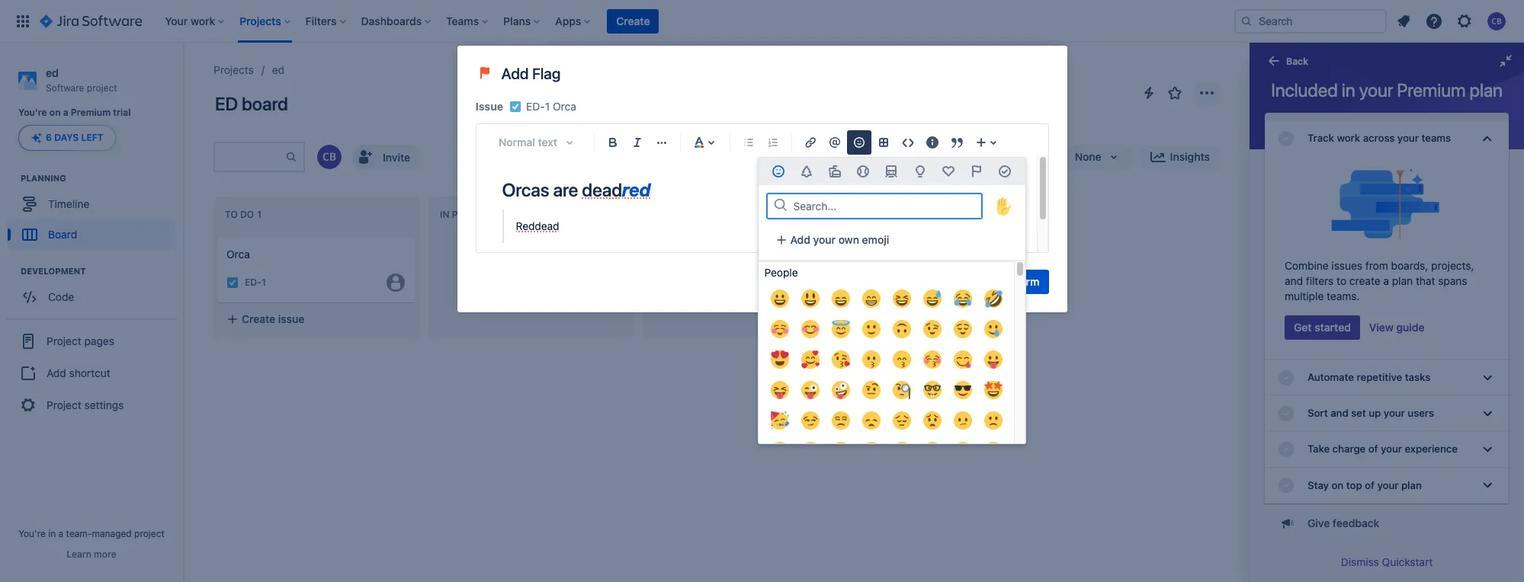 Task type: describe. For each thing, give the bounding box(es) containing it.
ed software project
[[46, 66, 117, 94]]

more
[[94, 549, 116, 560]]

ed link
[[272, 61, 285, 79]]

own
[[839, 233, 859, 246]]

add shortcut button
[[6, 359, 177, 389]]

managed
[[92, 528, 132, 540]]

emoji
[[862, 233, 889, 246]]

:laughing: image
[[893, 290, 911, 308]]

1 for ed-1 orca
[[545, 100, 550, 113]]

:weary: image
[[893, 442, 911, 461]]

and
[[1285, 275, 1303, 287]]

timeline link
[[8, 189, 175, 220]]

premium for trial
[[71, 107, 111, 118]]

:innocent: image
[[832, 320, 850, 339]]

people
[[764, 266, 798, 279]]

confirm button
[[990, 270, 1049, 294]]

code
[[48, 290, 74, 303]]

filters
[[1306, 275, 1334, 287]]

italic ⌘i image
[[628, 133, 646, 152]]

Optional: Let your team know why this issue has been flagged - Main content area, start typing to enter text. text field
[[502, 179, 1011, 271]]

red
[[622, 179, 651, 201]]

do
[[240, 209, 254, 220]]

:wink: image
[[923, 320, 941, 339]]

back
[[1286, 56, 1309, 67]]

:relaxed: image
[[771, 320, 789, 339]]

that
[[1416, 275, 1435, 287]]

:sweat_smile: image
[[923, 290, 941, 308]]

issues
[[1332, 259, 1363, 272]]

timeline
[[48, 197, 89, 210]]

in for you're
[[48, 528, 56, 540]]

track work across your teams
[[1308, 132, 1451, 144]]

food & drink image
[[826, 162, 844, 181]]

track
[[1308, 132, 1334, 144]]

ed
[[215, 93, 238, 114]]

:stuck_out_tongue: image
[[984, 351, 1002, 369]]

give
[[1308, 517, 1330, 530]]

emoji picker dialog
[[758, 157, 1026, 583]]

project pages link
[[6, 325, 177, 359]]

:pensive: image
[[893, 412, 911, 430]]

group containing project pages
[[6, 319, 177, 427]]

team-
[[66, 528, 92, 540]]

insights image
[[1149, 148, 1167, 166]]

:stuck_out_tongue_closed_eyes: image
[[771, 381, 789, 400]]

insights button
[[1140, 145, 1219, 169]]

mention image
[[825, 133, 844, 152]]

:grinning: image
[[771, 290, 789, 308]]

code link
[[8, 282, 175, 313]]

0 vertical spatial task image
[[509, 101, 526, 113]]

project settings
[[47, 399, 124, 412]]

add flag
[[501, 65, 561, 82]]

teams
[[1422, 132, 1451, 144]]

plan inside the combine issues from boards, projects, and filters to create a plan that spans multiple teams.
[[1392, 275, 1413, 287]]

combine issues from boards, projects, and filters to create a plan that spans multiple teams.
[[1285, 259, 1474, 303]]

:persevere: image
[[801, 442, 819, 461]]

issue
[[278, 312, 304, 325]]

symbols image
[[939, 162, 958, 181]]

:confounded: image
[[832, 442, 850, 461]]

create column image
[[862, 200, 880, 218]]

star ed board image
[[1166, 84, 1184, 102]]

Search this board text field
[[215, 143, 285, 171]]

progress
[[452, 209, 502, 220]]

activity image
[[854, 162, 873, 181]]

project inside ed software project
[[87, 82, 117, 94]]

reddead
[[516, 220, 559, 233]]

:tired_face: image
[[862, 442, 880, 461]]

ed for ed
[[272, 63, 285, 76]]

you're in a team-managed project
[[18, 528, 165, 540]]

flag
[[532, 65, 561, 82]]

your inside button
[[813, 233, 836, 246]]

insights
[[1170, 150, 1210, 163]]

ed-1 link
[[245, 276, 266, 289]]

track work across your teams button
[[1265, 120, 1509, 156]]

get started button
[[1285, 316, 1360, 340]]

automations menu button icon image
[[1140, 83, 1158, 102]]

link image
[[801, 133, 819, 152]]

:smiling_face_with_3_hearts: image
[[801, 351, 819, 369]]

add your own emoji
[[790, 233, 889, 246]]

:kissing_heart: image
[[832, 351, 850, 369]]

view guide link
[[1368, 316, 1426, 340]]

combine
[[1285, 259, 1329, 272]]

in
[[440, 209, 449, 220]]

info panel image
[[923, 133, 941, 152]]

go back image
[[1265, 52, 1283, 70]]

in for included
[[1342, 79, 1355, 101]]

spans
[[1438, 275, 1468, 287]]

:kissing_closed_eyes: image
[[923, 351, 941, 369]]

projects link
[[214, 61, 254, 79]]

:blush: image
[[801, 320, 819, 339]]

create button
[[607, 9, 659, 33]]

board
[[48, 228, 77, 241]]

to
[[225, 209, 238, 220]]

Emoji name field
[[789, 195, 981, 217]]

planning
[[21, 173, 66, 183]]

projects
[[214, 63, 254, 76]]

orcas are dead red
[[502, 179, 651, 201]]

back button
[[1256, 49, 1318, 73]]

create issue button
[[217, 306, 416, 333]]

:frowning2: image
[[771, 442, 789, 461]]

are
[[553, 179, 578, 201]]

project settings link
[[6, 389, 177, 423]]

board
[[242, 93, 288, 114]]

create for create
[[616, 14, 650, 27]]

ed board
[[215, 93, 288, 114]]

:joy: image
[[954, 290, 972, 308]]

code snippet image
[[899, 133, 917, 152]]

group by
[[1016, 152, 1060, 162]]

create for create issue
[[242, 312, 275, 325]]

a for you're on a premium trial
[[63, 107, 68, 118]]

:yum: image
[[954, 351, 972, 369]]

multiple
[[1285, 290, 1324, 303]]

project for project settings
[[47, 399, 81, 412]]

orcas
[[502, 179, 549, 201]]

give feedback button
[[1270, 512, 1509, 536]]

add your own emoji button
[[766, 228, 899, 252]]

projects,
[[1431, 259, 1474, 272]]

invite
[[383, 151, 410, 164]]

learn more button
[[67, 549, 116, 561]]



Task type: vqa. For each thing, say whether or not it's contained in the screenshot.
ed in "ed Software project"
yes



Task type: locate. For each thing, give the bounding box(es) containing it.
:pleading_face: image
[[923, 442, 941, 461]]

a left team-
[[58, 528, 63, 540]]

:partying_face: image
[[771, 412, 789, 430]]

add left flag
[[501, 65, 529, 82]]

flags image
[[968, 162, 986, 181]]

your left "teams"
[[1398, 132, 1419, 144]]

1 horizontal spatial ed-
[[526, 100, 545, 113]]

invite button
[[351, 143, 424, 171]]

0 vertical spatial in
[[1342, 79, 1355, 101]]

quickstart
[[1382, 556, 1433, 569]]

:cry: image
[[954, 442, 972, 461]]

:face_with_monocle: image
[[893, 381, 911, 400]]

:zany_face: image
[[832, 381, 850, 400]]

view guide
[[1369, 321, 1425, 334]]

plan down minimize icon
[[1470, 79, 1503, 101]]

1 vertical spatial your
[[1398, 132, 1419, 144]]

planning group
[[8, 173, 182, 255]]

1 inside add flag dialog
[[545, 100, 550, 113]]

add inside 'button'
[[47, 367, 66, 380]]

ed- for ed-1 orca
[[526, 100, 545, 113]]

:nerd: image
[[923, 381, 941, 400]]

0 vertical spatial premium
[[1397, 79, 1466, 101]]

1 vertical spatial project
[[134, 528, 165, 540]]

1 horizontal spatial project
[[134, 528, 165, 540]]

:slight_smile: image
[[862, 320, 880, 339]]

you're
[[18, 107, 47, 118], [18, 528, 46, 540]]

0 horizontal spatial project
[[87, 82, 117, 94]]

get
[[1294, 321, 1312, 334]]

0 vertical spatial you're
[[18, 107, 47, 118]]

trial
[[113, 107, 131, 118]]

learn more
[[67, 549, 116, 560]]

premium up "teams"
[[1397, 79, 1466, 101]]

:kissing_smiling_eyes: image
[[893, 351, 911, 369]]

your
[[1359, 79, 1393, 101], [1398, 132, 1419, 144], [813, 233, 836, 246]]

1 vertical spatial create
[[242, 312, 275, 325]]

0 horizontal spatial in
[[48, 528, 56, 540]]

1 inside "link"
[[262, 277, 266, 288]]

0 horizontal spatial create
[[242, 312, 275, 325]]

0 vertical spatial your
[[1359, 79, 1393, 101]]

teams.
[[1327, 290, 1360, 303]]

:face_with_raised_eyebrow: image
[[862, 381, 880, 400]]

task image left the ed-1 "link"
[[226, 277, 239, 289]]

0 horizontal spatial ed
[[46, 66, 59, 79]]

:sunglasses: image
[[954, 381, 972, 400]]

1 down flag
[[545, 100, 550, 113]]

0 vertical spatial project
[[47, 335, 81, 348]]

started
[[1315, 321, 1351, 334]]

progress bar
[[1265, 113, 1509, 120]]

get started
[[1294, 321, 1351, 334]]

2 project from the top
[[47, 399, 81, 412]]

add left shortcut
[[47, 367, 66, 380]]

ed up board
[[272, 63, 285, 76]]

a
[[63, 107, 68, 118], [1384, 275, 1389, 287], [58, 528, 63, 540]]

by
[[1049, 152, 1060, 162]]

objects image
[[911, 162, 929, 181]]

1 vertical spatial in
[[48, 528, 56, 540]]

:confused: image
[[954, 412, 972, 430]]

premium left trial
[[71, 107, 111, 118]]

0 vertical spatial plan
[[1470, 79, 1503, 101]]

:smiley: image
[[801, 290, 819, 308]]

group
[[1016, 152, 1046, 162]]

productivity image
[[996, 162, 1014, 181]]

:kissing: image
[[862, 351, 880, 369]]

ed- inside add flag dialog
[[526, 100, 545, 113]]

1 vertical spatial plan
[[1392, 275, 1413, 287]]

a down the from
[[1384, 275, 1389, 287]]

add inside button
[[790, 233, 811, 246]]

:slight_frown: image
[[984, 412, 1002, 430]]

jira software image
[[40, 12, 142, 30], [40, 12, 142, 30]]

learn
[[67, 549, 91, 560]]

to do element
[[225, 209, 265, 220]]

:rofl: image
[[984, 290, 1002, 308]]

a right on
[[63, 107, 68, 118]]

a inside the combine issues from boards, projects, and filters to create a plan that spans multiple teams.
[[1384, 275, 1389, 287]]

1 horizontal spatial task image
[[509, 101, 526, 113]]

 image
[[475, 64, 501, 82]]

primary element
[[9, 0, 1235, 42]]

add people image
[[355, 148, 374, 166]]

to do
[[225, 209, 254, 220]]

1 horizontal spatial create
[[616, 14, 650, 27]]

feedback
[[1333, 517, 1380, 530]]

:smiling_face_with_tear: image
[[984, 320, 1002, 339]]

create inside 'primary' element
[[616, 14, 650, 27]]

2 horizontal spatial your
[[1398, 132, 1419, 144]]

2 vertical spatial a
[[58, 528, 63, 540]]

in progress
[[440, 209, 502, 220]]

bold ⌘b image
[[604, 133, 622, 152]]

a for you're in a team-managed project
[[58, 528, 63, 540]]

orca inside add flag dialog
[[553, 100, 576, 113]]

development
[[21, 266, 86, 276]]

task image
[[509, 101, 526, 113], [226, 277, 239, 289]]

add
[[501, 65, 529, 82], [790, 233, 811, 246], [47, 367, 66, 380]]

project right managed
[[134, 528, 165, 540]]

1 project from the top
[[47, 335, 81, 348]]

orca up ed-1
[[226, 248, 250, 261]]

1 horizontal spatial premium
[[1397, 79, 1466, 101]]

1 horizontal spatial orca
[[553, 100, 576, 113]]

minimize image
[[1497, 52, 1515, 70]]

software
[[46, 82, 84, 94]]

create
[[616, 14, 650, 27], [242, 312, 275, 325]]

orca
[[553, 100, 576, 113], [226, 248, 250, 261]]

project for project pages
[[47, 335, 81, 348]]

1 vertical spatial 1
[[262, 277, 266, 288]]

task image right issue
[[509, 101, 526, 113]]

1 vertical spatial ed-
[[245, 277, 262, 288]]

add shortcut
[[47, 367, 110, 380]]

0 vertical spatial 1
[[545, 100, 550, 113]]

view
[[1369, 321, 1394, 334]]

guide
[[1397, 321, 1425, 334]]

1 for ed-1
[[262, 277, 266, 288]]

1 horizontal spatial add
[[501, 65, 529, 82]]

0 vertical spatial ed-
[[526, 100, 545, 113]]

:heart_eyes: image
[[771, 351, 789, 369]]

1 you're from the top
[[18, 107, 47, 118]]

you're for you're on a premium trial
[[18, 107, 47, 118]]

0 horizontal spatial 1
[[262, 277, 266, 288]]

plan
[[1470, 79, 1503, 101], [1392, 275, 1413, 287]]

cancel button
[[931, 270, 984, 294]]

:upside_down: image
[[893, 320, 911, 339]]

0 vertical spatial project
[[87, 82, 117, 94]]

:raised_hand: image
[[990, 193, 1018, 220], [995, 197, 1013, 215]]

0 horizontal spatial plan
[[1392, 275, 1413, 287]]

0 horizontal spatial task image
[[226, 277, 239, 289]]

:smirk: image
[[801, 412, 819, 430]]

included
[[1271, 79, 1338, 101]]

:disappointed: image
[[862, 412, 880, 430]]

ed- inside "link"
[[245, 277, 262, 288]]

0 vertical spatial create
[[616, 14, 650, 27]]

create banner
[[0, 0, 1524, 43]]

your up "across"
[[1359, 79, 1393, 101]]

table image
[[874, 133, 893, 152]]

add up people
[[790, 233, 811, 246]]

on
[[49, 107, 61, 118]]

cancel
[[940, 275, 975, 288]]

1 horizontal spatial plan
[[1470, 79, 1503, 101]]

travel & places image
[[883, 162, 901, 181]]

people image
[[769, 162, 788, 181]]

emojis actions and list panel tab panel
[[758, 185, 1025, 583]]

1 vertical spatial project
[[47, 399, 81, 412]]

1 vertical spatial orca
[[226, 248, 250, 261]]

ed- for ed-1
[[245, 277, 262, 288]]

0 horizontal spatial ed-
[[245, 277, 262, 288]]

ed- down add flag
[[526, 100, 545, 113]]

:unamused: image
[[832, 412, 850, 430]]

search image
[[1241, 15, 1253, 27]]

:smile: image
[[832, 290, 850, 308]]

project up add shortcut
[[47, 335, 81, 348]]

0 horizontal spatial premium
[[71, 107, 111, 118]]

:relieved: image
[[954, 320, 972, 339]]

you're left on
[[18, 107, 47, 118]]

group
[[6, 319, 177, 427]]

project up trial
[[87, 82, 117, 94]]

2 vertical spatial add
[[47, 367, 66, 380]]

red link
[[622, 179, 651, 201]]

project down add shortcut
[[47, 399, 81, 412]]

Search field
[[1235, 9, 1387, 33]]

0 horizontal spatial add
[[47, 367, 66, 380]]

add flag dialog
[[457, 46, 1067, 583]]

2 you're from the top
[[18, 528, 46, 540]]

project pages
[[47, 335, 114, 348]]

add for add flag
[[501, 65, 529, 82]]

your left the own in the top right of the page
[[813, 233, 836, 246]]

emoji image
[[850, 133, 868, 152]]

create issue
[[242, 312, 304, 325]]

project
[[47, 335, 81, 348], [47, 399, 81, 412]]

selected issues element
[[475, 99, 509, 117]]

you're left team-
[[18, 528, 46, 540]]

board link
[[8, 220, 175, 250]]

development group
[[8, 266, 182, 317]]

in left team-
[[48, 528, 56, 540]]

work
[[1337, 132, 1361, 144]]

dismiss quickstart
[[1341, 556, 1433, 569]]

your inside dropdown button
[[1398, 132, 1419, 144]]

in
[[1342, 79, 1355, 101], [48, 528, 56, 540]]

to
[[1337, 275, 1347, 287]]

0 horizontal spatial orca
[[226, 248, 250, 261]]

confirm
[[999, 275, 1040, 288]]

1 horizontal spatial ed
[[272, 63, 285, 76]]

0 vertical spatial add
[[501, 65, 529, 82]]

quote image
[[947, 133, 966, 152]]

nature image
[[798, 162, 816, 181]]

shortcut
[[69, 367, 110, 380]]

give feedback
[[1308, 517, 1380, 530]]

cj baylor image
[[317, 145, 342, 169]]

more formatting image
[[652, 133, 671, 152]]

choose an emoji category tab list
[[758, 158, 1025, 185]]

:grin: image
[[862, 290, 880, 308]]

:stuck_out_tongue_winking_eye: image
[[801, 381, 819, 400]]

dead
[[582, 179, 622, 201]]

settings
[[84, 399, 124, 412]]

1 horizontal spatial in
[[1342, 79, 1355, 101]]

1 horizontal spatial your
[[1359, 79, 1393, 101]]

1 vertical spatial you're
[[18, 528, 46, 540]]

you're for you're in a team-managed project
[[18, 528, 46, 540]]

premium for plan
[[1397, 79, 1466, 101]]

boards,
[[1391, 259, 1429, 272]]

1 vertical spatial task image
[[226, 277, 239, 289]]

ed up software
[[46, 66, 59, 79]]

checked image
[[1277, 129, 1296, 148]]

0 vertical spatial a
[[63, 107, 68, 118]]

:star_struck: image
[[984, 381, 1002, 400]]

ed
[[272, 63, 285, 76], [46, 66, 59, 79]]

1 up the create issue
[[262, 277, 266, 288]]

1 vertical spatial add
[[790, 233, 811, 246]]

unassigned image
[[387, 274, 405, 292]]

:sob: image
[[984, 442, 1002, 461]]

create
[[1350, 275, 1381, 287]]

you're on a premium trial
[[18, 107, 131, 118]]

premium
[[1397, 79, 1466, 101], [71, 107, 111, 118]]

ed- up the create issue
[[245, 277, 262, 288]]

pages
[[84, 335, 114, 348]]

in right included
[[1342, 79, 1355, 101]]

1 horizontal spatial 1
[[545, 100, 550, 113]]

2 vertical spatial your
[[813, 233, 836, 246]]

from
[[1366, 259, 1388, 272]]

ed inside ed software project
[[46, 66, 59, 79]]

1 vertical spatial a
[[1384, 275, 1389, 287]]

add for add shortcut
[[47, 367, 66, 380]]

plan down boards,
[[1392, 275, 1413, 287]]

add for add your own emoji
[[790, 233, 811, 246]]

0 horizontal spatial your
[[813, 233, 836, 246]]

dismiss
[[1341, 556, 1379, 569]]

ed-1 orca
[[526, 100, 576, 113]]

:worried: image
[[923, 412, 941, 430]]

orca down flag
[[553, 100, 576, 113]]

1 vertical spatial premium
[[71, 107, 111, 118]]

2 horizontal spatial add
[[790, 233, 811, 246]]

ed for ed software project
[[46, 66, 59, 79]]

1
[[545, 100, 550, 113], [262, 277, 266, 288]]

dismiss quickstart link
[[1341, 556, 1433, 569]]

0 vertical spatial orca
[[553, 100, 576, 113]]

included in your premium plan
[[1271, 79, 1503, 101]]

project
[[87, 82, 117, 94], [134, 528, 165, 540]]



